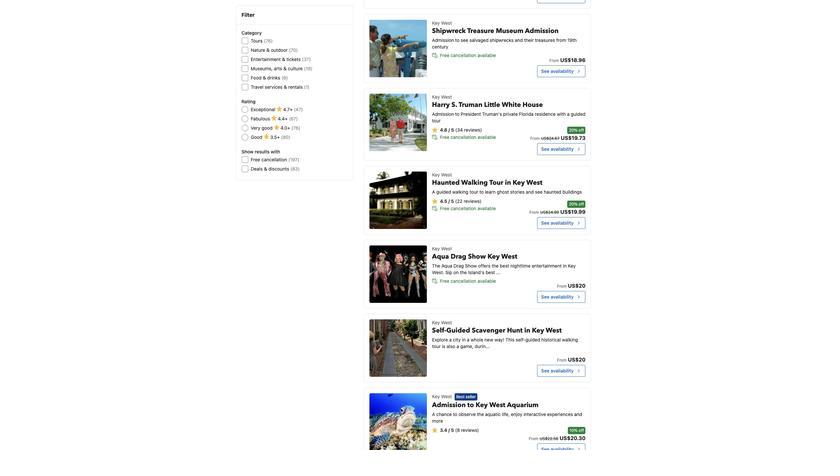 Task type: describe. For each thing, give the bounding box(es) containing it.
0 vertical spatial aqua
[[432, 252, 449, 261]]

2 free cancellation available from the top
[[440, 134, 496, 140]]

key west aqua drag show key west the aqua drag show offers the best nighttime entertainment in key west. sip on the island's best ...
[[432, 246, 576, 275]]

1 vertical spatial drag
[[454, 263, 464, 269]]

2 available from the top
[[477, 134, 496, 140]]

cancellation down 4.5 / 5 (22 reviews) at top
[[451, 206, 476, 211]]

travel services & rentals (1)
[[251, 84, 310, 90]]

deals & discounts (83)
[[251, 166, 300, 172]]

deals
[[251, 166, 263, 172]]

see availability for haunted walking tour in key west
[[541, 220, 574, 226]]

good
[[262, 125, 273, 131]]

us$19.99
[[560, 209, 586, 215]]

20% for haunted walking tour in key west
[[569, 202, 578, 207]]

truman's
[[482, 111, 502, 117]]

century
[[432, 44, 448, 50]]

walking inside key west self-guided scavenger hunt in key west explore a city in a whole new way! this self-guided historical walking tour is also a game, durin...
[[562, 337, 578, 343]]

(34
[[455, 127, 463, 133]]

show results with
[[242, 149, 280, 155]]

5 availability from the top
[[551, 368, 574, 374]]

west inside key west harry s. truman little white house admission to president truman's private florida residence with a guided tour
[[441, 94, 452, 100]]

in right city
[[462, 337, 466, 343]]

tour inside key west self-guided scavenger hunt in key west explore a city in a whole new way! this self-guided historical walking tour is also a game, durin...
[[432, 344, 441, 349]]

see for aqua drag show key west
[[541, 294, 549, 300]]

key up stories
[[513, 178, 525, 187]]

/ for haunted
[[448, 198, 450, 204]]

us$18.96
[[560, 57, 586, 63]]

key right entertainment
[[568, 263, 576, 269]]

treasure
[[467, 26, 494, 35]]

self-
[[432, 326, 446, 335]]

(19)
[[304, 66, 312, 71]]

stories
[[510, 189, 525, 195]]

the inside admission to key west aquarium a chance to observe the aquatic life, enjoy interactive experiences and more
[[477, 412, 484, 417]]

0 vertical spatial the
[[492, 263, 499, 269]]

rating
[[242, 99, 256, 104]]

life,
[[502, 412, 510, 417]]

availability for shipwreck treasure museum admission
[[551, 68, 574, 74]]

from down entertainment
[[557, 284, 567, 289]]

(67)
[[289, 116, 298, 121]]

seller
[[466, 395, 476, 400]]

see for haunted walking tour in key west
[[541, 220, 549, 226]]

1 available from the top
[[477, 52, 496, 58]]

good
[[251, 134, 262, 140]]

free up deals
[[251, 157, 260, 162]]

museums, arts & culture (19)
[[251, 66, 312, 71]]

availability for harry s. truman little white house
[[551, 146, 574, 152]]

haunted
[[432, 178, 460, 187]]

20% off from us$24.67 us$19.73
[[530, 128, 586, 141]]

free down sip
[[440, 278, 449, 284]]

key up self-
[[432, 320, 440, 326]]

on
[[453, 270, 459, 275]]

private
[[503, 111, 518, 117]]

a left city
[[449, 337, 452, 343]]

key up the chance
[[432, 394, 440, 399]]

to down seller
[[467, 401, 474, 410]]

admission up century
[[432, 37, 454, 43]]

sip
[[445, 270, 452, 275]]

services
[[265, 84, 282, 90]]

experiences
[[547, 412, 573, 417]]

0 vertical spatial best
[[500, 263, 509, 269]]

off for haunted walking tour in key west
[[579, 202, 584, 207]]

from us$20 for self-guided scavenger hunt in key west
[[557, 357, 586, 363]]

salvaged
[[470, 37, 489, 43]]

west inside admission to key west aquarium a chance to observe the aquatic life, enjoy interactive experiences and more
[[489, 401, 505, 410]]

in inside key west aqua drag show key west the aqua drag show offers the best nighttime entertainment in key west. sip on the island's best ...
[[563, 263, 567, 269]]

4 available from the top
[[477, 278, 496, 284]]

4.0+
[[280, 125, 290, 131]]

3 / from the top
[[448, 428, 450, 433]]

cancellation down salvaged
[[451, 52, 476, 58]]

discounts
[[268, 166, 289, 172]]

chance
[[436, 412, 452, 417]]

aquatic
[[485, 412, 501, 417]]

truman
[[459, 100, 482, 109]]

(83)
[[290, 166, 300, 172]]

and inside admission to key west aquarium a chance to observe the aquatic life, enjoy interactive experiences and more
[[574, 412, 582, 417]]

a down city
[[457, 344, 459, 349]]

& for tickets
[[282, 56, 285, 62]]

shipwreck
[[432, 26, 466, 35]]

guided inside 'key west haunted walking tour in key west a guided walking tour to learn ghost stories and see haunted buildings'
[[436, 189, 451, 195]]

new
[[484, 337, 493, 343]]

west.
[[432, 270, 444, 275]]

1 vertical spatial aqua
[[441, 263, 452, 269]]

island's
[[468, 270, 484, 275]]

aqua drag show key west image
[[369, 246, 427, 303]]

see availability for shipwreck treasure museum admission
[[541, 68, 574, 74]]

3.5+
[[270, 134, 280, 140]]

key west self-guided scavenger hunt in key west explore a city in a whole new way! this self-guided historical walking tour is also a game, durin...
[[432, 320, 578, 349]]

best seller
[[456, 395, 476, 400]]

tours
[[251, 38, 263, 44]]

in inside 'key west haunted walking tour in key west a guided walking tour to learn ghost stories and see haunted buildings'
[[505, 178, 511, 187]]

from us$18.96
[[549, 57, 586, 63]]

nature & outdoor (70)
[[251, 47, 298, 53]]

to inside 'key west haunted walking tour in key west a guided walking tour to learn ghost stories and see haunted buildings'
[[479, 189, 484, 195]]

10%
[[570, 428, 578, 433]]

the
[[432, 263, 440, 269]]

(47)
[[294, 107, 303, 112]]

exceptional
[[251, 107, 275, 112]]

free down 4.5
[[440, 206, 449, 211]]

3.5+ (80)
[[270, 134, 290, 140]]

a inside admission to key west aquarium a chance to observe the aquatic life, enjoy interactive experiences and more
[[432, 412, 435, 417]]

outdoor
[[271, 47, 288, 53]]

(37)
[[302, 56, 311, 62]]

5 see availability from the top
[[541, 368, 574, 374]]

0 vertical spatial show
[[242, 149, 254, 155]]

key up offers
[[488, 252, 500, 261]]

& down (9)
[[284, 84, 287, 90]]

key up the
[[432, 246, 440, 252]]

city
[[453, 337, 461, 343]]

white
[[502, 100, 521, 109]]

cancellation up deals & discounts (83)
[[261, 157, 287, 162]]

20% for harry s. truman little white house
[[569, 128, 578, 133]]

4.0+ (76)
[[280, 125, 300, 131]]

availability for haunted walking tour in key west
[[551, 220, 574, 226]]

from inside the 20% off from us$24.99 us$19.99
[[529, 210, 539, 215]]

...
[[496, 270, 500, 275]]

haunted
[[544, 189, 561, 195]]

from down historical
[[557, 358, 567, 363]]

4.7+ (47)
[[283, 107, 303, 112]]

cancellation down on
[[451, 278, 476, 284]]

west inside key west shipwreck treasure museum admission admission to see salvaged shipwrecks and their treasures from 19th century
[[441, 20, 452, 26]]

enjoy
[[511, 412, 522, 417]]

& for outdoor
[[266, 47, 270, 53]]

and inside key west shipwreck treasure museum admission admission to see salvaged shipwrecks and their treasures from 19th century
[[515, 37, 523, 43]]

museums,
[[251, 66, 273, 71]]

food
[[251, 75, 262, 81]]

tickets
[[286, 56, 301, 62]]

2 vertical spatial show
[[465, 263, 477, 269]]

food & drinks (9)
[[251, 75, 288, 81]]

filter
[[242, 12, 255, 18]]

rentals
[[288, 84, 303, 90]]

/ for harry
[[448, 127, 450, 133]]

see inside 'key west haunted walking tour in key west a guided walking tour to learn ghost stories and see haunted buildings'
[[535, 189, 543, 195]]

us$24.67
[[541, 136, 560, 141]]

drinks
[[267, 75, 280, 81]]

from inside the 20% off from us$24.67 us$19.73
[[530, 136, 540, 141]]

self-guided scavenger hunt in key west image
[[369, 320, 427, 377]]

3 free cancellation available from the top
[[440, 206, 496, 211]]



Task type: vqa. For each thing, say whether or not it's contained in the screenshot.


Task type: locate. For each thing, give the bounding box(es) containing it.
1 see availability from the top
[[541, 68, 574, 74]]

available down salvaged
[[477, 52, 496, 58]]

1 vertical spatial see
[[535, 189, 543, 195]]

2 vertical spatial the
[[477, 412, 484, 417]]

see down entertainment
[[541, 294, 549, 300]]

admission
[[525, 26, 559, 35], [432, 37, 454, 43], [432, 111, 454, 117], [432, 401, 466, 410]]

1 vertical spatial and
[[526, 189, 534, 195]]

reviews) right (22
[[464, 198, 482, 204]]

whole
[[471, 337, 483, 343]]

2 vertical spatial guided
[[525, 337, 540, 343]]

1 off from the top
[[579, 128, 584, 133]]

0 vertical spatial us$20
[[568, 283, 586, 289]]

2 vertical spatial tour
[[432, 344, 441, 349]]

0 horizontal spatial see
[[461, 37, 468, 43]]

from inside 'from us$18.96'
[[549, 58, 559, 63]]

off for admission to key west aquarium
[[579, 428, 584, 433]]

0 horizontal spatial (76)
[[264, 38, 273, 44]]

0 horizontal spatial the
[[460, 270, 467, 275]]

see down 'from us$18.96'
[[541, 68, 549, 74]]

1 availability from the top
[[551, 68, 574, 74]]

a inside key west harry s. truman little white house admission to president truman's private florida residence with a guided tour
[[567, 111, 570, 117]]

haunted walking tour in key west image
[[369, 172, 427, 229]]

aqua up sip
[[441, 263, 452, 269]]

4.8
[[440, 127, 447, 133]]

learn
[[485, 189, 496, 195]]

key inside key west shipwreck treasure museum admission admission to see salvaged shipwrecks and their treasures from 19th century
[[432, 20, 440, 26]]

in up ghost
[[505, 178, 511, 187]]

3 availability from the top
[[551, 220, 574, 226]]

(1)
[[304, 84, 310, 90]]

florida
[[519, 111, 534, 117]]

to left learn
[[479, 189, 484, 195]]

4.7+
[[283, 107, 293, 112]]

durin...
[[475, 344, 490, 349]]

in right entertainment
[[563, 263, 567, 269]]

tour left is
[[432, 344, 441, 349]]

the
[[492, 263, 499, 269], [460, 270, 467, 275], [477, 412, 484, 417]]

key west harry s. truman little white house admission to president truman's private florida residence with a guided tour
[[432, 94, 585, 123]]

2 off from the top
[[579, 202, 584, 207]]

key inside admission to key west aquarium a chance to observe the aquatic life, enjoy interactive experiences and more
[[476, 401, 488, 410]]

see availability down historical
[[541, 368, 574, 374]]

2 vertical spatial reviews)
[[461, 428, 479, 433]]

1 vertical spatial best
[[486, 270, 495, 275]]

walking right historical
[[562, 337, 578, 343]]

aquarium
[[507, 401, 539, 410]]

the left the aquatic
[[477, 412, 484, 417]]

off for harry s. truman little white house
[[579, 128, 584, 133]]

this
[[505, 337, 514, 343]]

a up game,
[[467, 337, 469, 343]]

1 free cancellation available from the top
[[440, 52, 496, 58]]

2 vertical spatial and
[[574, 412, 582, 417]]

1 horizontal spatial the
[[477, 412, 484, 417]]

from us$20 for free cancellation available
[[557, 283, 586, 289]]

3.4 / 5 (8 reviews)
[[440, 428, 479, 433]]

see for shipwreck treasure museum admission
[[541, 68, 549, 74]]

4.4+ (67)
[[278, 116, 298, 121]]

from left us$18.96
[[549, 58, 559, 63]]

the up the ...
[[492, 263, 499, 269]]

1 20% from the top
[[569, 128, 578, 133]]

tour
[[432, 118, 441, 123], [470, 189, 478, 195], [432, 344, 441, 349]]

(22
[[455, 198, 462, 204]]

& for discounts
[[264, 166, 267, 172]]

1 vertical spatial a
[[432, 412, 435, 417]]

2 availability from the top
[[551, 146, 574, 152]]

2 horizontal spatial the
[[492, 263, 499, 269]]

1 vertical spatial the
[[460, 270, 467, 275]]

see availability down entertainment
[[541, 294, 574, 300]]

a up the 20% off from us$24.67 us$19.73
[[567, 111, 570, 117]]

shipwreck treasure museum admission image
[[369, 20, 427, 77]]

& right arts
[[283, 66, 287, 71]]

off right 10%
[[579, 428, 584, 433]]

5 see from the top
[[541, 368, 549, 374]]

3 available from the top
[[477, 206, 496, 211]]

& right food
[[263, 75, 266, 81]]

key
[[432, 20, 440, 26], [432, 94, 440, 100], [432, 172, 440, 178], [513, 178, 525, 187], [432, 246, 440, 252], [488, 252, 500, 261], [568, 263, 576, 269], [432, 320, 440, 326], [532, 326, 544, 335], [432, 394, 440, 399], [476, 401, 488, 410]]

see for harry s. truman little white house
[[541, 146, 549, 152]]

from
[[556, 37, 566, 43]]

5 left (8 at the right of the page
[[451, 428, 454, 433]]

availability for aqua drag show key west
[[551, 294, 574, 300]]

free cancellation available down island's
[[440, 278, 496, 284]]

1 vertical spatial walking
[[562, 337, 578, 343]]

1 a from the top
[[432, 189, 435, 195]]

from us$20 down historical
[[557, 357, 586, 363]]

key up historical
[[532, 326, 544, 335]]

ghost
[[497, 189, 509, 195]]

1 vertical spatial with
[[271, 149, 280, 155]]

fabulous
[[251, 116, 270, 121]]

1 vertical spatial tour
[[470, 189, 478, 195]]

best
[[456, 395, 465, 400]]

0 vertical spatial see
[[461, 37, 468, 43]]

key up shipwreck
[[432, 20, 440, 26]]

aqua
[[432, 252, 449, 261], [441, 263, 452, 269]]

guided inside key west self-guided scavenger hunt in key west explore a city in a whole new way! this self-guided historical walking tour is also a game, durin...
[[525, 337, 540, 343]]

shipwrecks
[[490, 37, 514, 43]]

1 vertical spatial 5
[[451, 198, 454, 204]]

offers
[[478, 263, 490, 269]]

reviews) for tour
[[464, 198, 482, 204]]

0 vertical spatial drag
[[451, 252, 466, 261]]

to inside key west harry s. truman little white house admission to president truman's private florida residence with a guided tour
[[455, 111, 459, 117]]

4.8 / 5 (34 reviews)
[[440, 127, 482, 133]]

4 free cancellation available from the top
[[440, 278, 496, 284]]

2 see from the top
[[541, 146, 549, 152]]

5 for harry
[[451, 127, 454, 133]]

free down century
[[440, 52, 449, 58]]

20% inside the 20% off from us$24.99 us$19.99
[[569, 202, 578, 207]]

off inside "10% off from us$22.56 us$20.30"
[[579, 428, 584, 433]]

us$20 for self-guided scavenger hunt in key west
[[568, 357, 586, 363]]

/ right 4.5
[[448, 198, 450, 204]]

1 from us$20 from the top
[[557, 283, 586, 289]]

way!
[[494, 337, 504, 343]]

5 for haunted
[[451, 198, 454, 204]]

explore
[[432, 337, 448, 343]]

with up free cancellation (197)
[[271, 149, 280, 155]]

free cancellation (197)
[[251, 157, 299, 162]]

guided inside key west harry s. truman little white house admission to president truman's private florida residence with a guided tour
[[571, 111, 585, 117]]

see inside key west shipwreck treasure museum admission admission to see salvaged shipwrecks and their treasures from 19th century
[[461, 37, 468, 43]]

4 see availability from the top
[[541, 294, 574, 300]]

in up self-
[[524, 326, 530, 335]]

us$24.99
[[540, 210, 559, 215]]

admission inside key west harry s. truman little white house admission to president truman's private florida residence with a guided tour
[[432, 111, 454, 117]]

available down truman's
[[477, 134, 496, 140]]

off
[[579, 128, 584, 133], [579, 202, 584, 207], [579, 428, 584, 433]]

3 see from the top
[[541, 220, 549, 226]]

0 vertical spatial /
[[448, 127, 450, 133]]

10% off from us$22.56 us$20.30
[[529, 428, 586, 442]]

and left their
[[515, 37, 523, 43]]

entertainment & tickets (37)
[[251, 56, 311, 62]]

1 vertical spatial /
[[448, 198, 450, 204]]

reviews) right (8 at the right of the page
[[461, 428, 479, 433]]

see down historical
[[541, 368, 549, 374]]

very good
[[251, 125, 273, 131]]

0 vertical spatial off
[[579, 128, 584, 133]]

in
[[505, 178, 511, 187], [563, 263, 567, 269], [524, 326, 530, 335], [462, 337, 466, 343]]

2 vertical spatial /
[[448, 428, 450, 433]]

4 see from the top
[[541, 294, 549, 300]]

3 see availability from the top
[[541, 220, 574, 226]]

key west shipwreck treasure museum admission admission to see salvaged shipwrecks and their treasures from 19th century
[[432, 20, 577, 50]]

a inside 'key west haunted walking tour in key west a guided walking tour to learn ghost stories and see haunted buildings'
[[432, 189, 435, 195]]

free down 4.8
[[440, 134, 449, 140]]

2 vertical spatial 5
[[451, 428, 454, 433]]

key inside key west harry s. truman little white house admission to president truman's private florida residence with a guided tour
[[432, 94, 440, 100]]

admission inside admission to key west aquarium a chance to observe the aquatic life, enjoy interactive experiences and more
[[432, 401, 466, 410]]

1 vertical spatial reviews)
[[464, 198, 482, 204]]

admission up the chance
[[432, 401, 466, 410]]

see
[[461, 37, 468, 43], [535, 189, 543, 195]]

nature
[[251, 47, 265, 53]]

0 vertical spatial and
[[515, 37, 523, 43]]

with right residence
[[557, 111, 566, 117]]

tour up 4.8
[[432, 118, 441, 123]]

1 us$20 from the top
[[568, 283, 586, 289]]

see availability for aqua drag show key west
[[541, 294, 574, 300]]

2 a from the top
[[432, 412, 435, 417]]

4.5
[[440, 198, 447, 204]]

0 horizontal spatial with
[[271, 149, 280, 155]]

tours (76)
[[251, 38, 273, 44]]

/
[[448, 127, 450, 133], [448, 198, 450, 204], [448, 428, 450, 433]]

show
[[242, 149, 254, 155], [468, 252, 486, 261], [465, 263, 477, 269]]

1 vertical spatial us$20
[[568, 357, 586, 363]]

2 horizontal spatial guided
[[571, 111, 585, 117]]

2 see availability from the top
[[541, 146, 574, 152]]

walking inside 'key west haunted walking tour in key west a guided walking tour to learn ghost stories and see haunted buildings'
[[452, 189, 468, 195]]

available down island's
[[477, 278, 496, 284]]

hunt
[[507, 326, 523, 335]]

off up us$19.73
[[579, 128, 584, 133]]

to
[[455, 37, 459, 43], [455, 111, 459, 117], [479, 189, 484, 195], [467, 401, 474, 410], [453, 412, 457, 417]]

key up the harry
[[432, 94, 440, 100]]

5 left (22
[[451, 198, 454, 204]]

(197)
[[288, 157, 299, 162]]

guided up 4.5
[[436, 189, 451, 195]]

20% off from us$24.99 us$19.99
[[529, 202, 586, 215]]

1 horizontal spatial guided
[[525, 337, 540, 343]]

from left us$22.56
[[529, 437, 538, 442]]

see left "haunted" at the right
[[535, 189, 543, 195]]

west
[[441, 20, 452, 26], [441, 94, 452, 100], [441, 172, 452, 178], [526, 178, 542, 187], [441, 246, 452, 252], [501, 252, 517, 261], [441, 320, 452, 326], [546, 326, 562, 335], [441, 394, 452, 399], [489, 401, 505, 410]]

2 20% from the top
[[569, 202, 578, 207]]

1 horizontal spatial (76)
[[291, 125, 300, 131]]

guided
[[571, 111, 585, 117], [436, 189, 451, 195], [525, 337, 540, 343]]

cancellation
[[451, 52, 476, 58], [451, 134, 476, 140], [261, 157, 287, 162], [451, 206, 476, 211], [451, 278, 476, 284]]

off inside the 20% off from us$24.99 us$19.99
[[579, 202, 584, 207]]

1 horizontal spatial and
[[526, 189, 534, 195]]

0 vertical spatial walking
[[452, 189, 468, 195]]

game,
[[460, 344, 473, 349]]

tour inside 'key west haunted walking tour in key west a guided walking tour to learn ghost stories and see haunted buildings'
[[470, 189, 478, 195]]

(76) for 4.0+ (76)
[[291, 125, 300, 131]]

key west
[[432, 394, 452, 399]]

more
[[432, 418, 443, 424]]

see availability down 'from us$18.96'
[[541, 68, 574, 74]]

tour down walking
[[470, 189, 478, 195]]

residence
[[535, 111, 556, 117]]

a down haunted
[[432, 189, 435, 195]]

4.4+
[[278, 116, 288, 121]]

to down shipwreck
[[455, 37, 459, 43]]

harry s. truman little white house image
[[369, 94, 427, 151]]

show left results
[[242, 149, 254, 155]]

guided up us$19.73
[[571, 111, 585, 117]]

4.5 / 5 (22 reviews)
[[440, 198, 482, 204]]

4 availability from the top
[[551, 294, 574, 300]]

see availability down 'us$24.99'
[[541, 220, 574, 226]]

free cancellation available down 4.8 / 5 (34 reviews)
[[440, 134, 496, 140]]

entertainment
[[251, 56, 281, 62]]

2 horizontal spatial and
[[574, 412, 582, 417]]

& right deals
[[264, 166, 267, 172]]

admission down the harry
[[432, 111, 454, 117]]

(9)
[[282, 75, 288, 81]]

availability
[[551, 68, 574, 74], [551, 146, 574, 152], [551, 220, 574, 226], [551, 294, 574, 300], [551, 368, 574, 374]]

2 vertical spatial off
[[579, 428, 584, 433]]

see down 'us$24.99'
[[541, 220, 549, 226]]

see availability down us$24.67
[[541, 146, 574, 152]]

1 / from the top
[[448, 127, 450, 133]]

19th
[[567, 37, 577, 43]]

2 us$20 from the top
[[568, 357, 586, 363]]

1 vertical spatial off
[[579, 202, 584, 207]]

nighttime
[[510, 263, 531, 269]]

0 vertical spatial tour
[[432, 118, 441, 123]]

drag
[[451, 252, 466, 261], [454, 263, 464, 269]]

5 left (34
[[451, 127, 454, 133]]

key up haunted
[[432, 172, 440, 178]]

(70)
[[289, 47, 298, 53]]

free cancellation available down 4.5 / 5 (22 reviews) at top
[[440, 206, 496, 211]]

historical
[[541, 337, 561, 343]]

us$20 for free cancellation available
[[568, 283, 586, 289]]

and up 10%
[[574, 412, 582, 417]]

aqua up the
[[432, 252, 449, 261]]

scavenger
[[472, 326, 505, 335]]

with inside key west harry s. truman little white house admission to president truman's private florida residence with a guided tour
[[557, 111, 566, 117]]

key down seller
[[476, 401, 488, 410]]

travel
[[251, 84, 263, 90]]

20% up us$19.99 at the right of page
[[569, 202, 578, 207]]

0 vertical spatial 20%
[[569, 128, 578, 133]]

2 / from the top
[[448, 198, 450, 204]]

cancellation down 4.8 / 5 (34 reviews)
[[451, 134, 476, 140]]

us$20.30
[[560, 436, 586, 442]]

and inside 'key west haunted walking tour in key west a guided walking tour to learn ghost stories and see haunted buildings'
[[526, 189, 534, 195]]

best up the ...
[[500, 263, 509, 269]]

walking up 4.5 / 5 (22 reviews) at top
[[452, 189, 468, 195]]

free cancellation available down salvaged
[[440, 52, 496, 58]]

reviews) right (34
[[464, 127, 482, 133]]

0 horizontal spatial guided
[[436, 189, 451, 195]]

1 vertical spatial show
[[468, 252, 486, 261]]

20% inside the 20% off from us$24.67 us$19.73
[[569, 128, 578, 133]]

admission to key west aquarium image
[[369, 394, 427, 450]]

0 vertical spatial 5
[[451, 127, 454, 133]]

to inside key west shipwreck treasure museum admission admission to see salvaged shipwrecks and their treasures from 19th century
[[455, 37, 459, 43]]

0 horizontal spatial and
[[515, 37, 523, 43]]

0 vertical spatial a
[[432, 189, 435, 195]]

1 horizontal spatial best
[[500, 263, 509, 269]]

1 vertical spatial from us$20
[[557, 357, 586, 363]]

0 vertical spatial guided
[[571, 111, 585, 117]]

(76) for tours (76)
[[264, 38, 273, 44]]

& for drinks
[[263, 75, 266, 81]]

tour inside key west harry s. truman little white house admission to president truman's private florida residence with a guided tour
[[432, 118, 441, 123]]

1 horizontal spatial see
[[535, 189, 543, 195]]

3.4
[[440, 428, 447, 433]]

reviews) for truman
[[464, 127, 482, 133]]

0 vertical spatial (76)
[[264, 38, 273, 44]]

self-
[[516, 337, 525, 343]]

guided left historical
[[525, 337, 540, 343]]

culture
[[288, 66, 303, 71]]

1 vertical spatial guided
[[436, 189, 451, 195]]

from us$20 down entertainment
[[557, 283, 586, 289]]

off inside the 20% off from us$24.67 us$19.73
[[579, 128, 584, 133]]

0 horizontal spatial best
[[486, 270, 495, 275]]

us$22.56
[[540, 437, 558, 442]]

&
[[266, 47, 270, 53], [282, 56, 285, 62], [283, 66, 287, 71], [263, 75, 266, 81], [284, 84, 287, 90], [264, 166, 267, 172]]

their
[[524, 37, 534, 43]]

reviews)
[[464, 127, 482, 133], [464, 198, 482, 204], [461, 428, 479, 433]]

from inside "10% off from us$22.56 us$20.30"
[[529, 437, 538, 442]]

entertainment
[[532, 263, 562, 269]]

1 horizontal spatial with
[[557, 111, 566, 117]]

admission up the treasures
[[525, 26, 559, 35]]

to right the chance
[[453, 412, 457, 417]]

to down s.
[[455, 111, 459, 117]]

1 horizontal spatial walking
[[562, 337, 578, 343]]

2 from us$20 from the top
[[557, 357, 586, 363]]

is
[[442, 344, 445, 349]]

0 vertical spatial reviews)
[[464, 127, 482, 133]]

show up offers
[[468, 252, 486, 261]]

& up entertainment
[[266, 47, 270, 53]]

20% up us$19.73
[[569, 128, 578, 133]]

0 horizontal spatial walking
[[452, 189, 468, 195]]

(76) down (67)
[[291, 125, 300, 131]]

1 vertical spatial 20%
[[569, 202, 578, 207]]

very
[[251, 125, 260, 131]]

the right on
[[460, 270, 467, 275]]

1 see from the top
[[541, 68, 549, 74]]

from left 'us$24.99'
[[529, 210, 539, 215]]

see availability for harry s. truman little white house
[[541, 146, 574, 152]]

see availability
[[541, 68, 574, 74], [541, 146, 574, 152], [541, 220, 574, 226], [541, 294, 574, 300], [541, 368, 574, 374]]

3 off from the top
[[579, 428, 584, 433]]

(76) up nature & outdoor (70)
[[264, 38, 273, 44]]

off up us$19.99 at the right of page
[[579, 202, 584, 207]]

key west haunted walking tour in key west a guided walking tour to learn ghost stories and see haunted buildings
[[432, 172, 582, 195]]

1 vertical spatial (76)
[[291, 125, 300, 131]]

see left salvaged
[[461, 37, 468, 43]]

& up museums, arts & culture (19)
[[282, 56, 285, 62]]

from left us$24.67
[[530, 136, 540, 141]]

0 vertical spatial from us$20
[[557, 283, 586, 289]]

best left the ...
[[486, 270, 495, 275]]

0 vertical spatial with
[[557, 111, 566, 117]]

walking
[[461, 178, 488, 187]]



